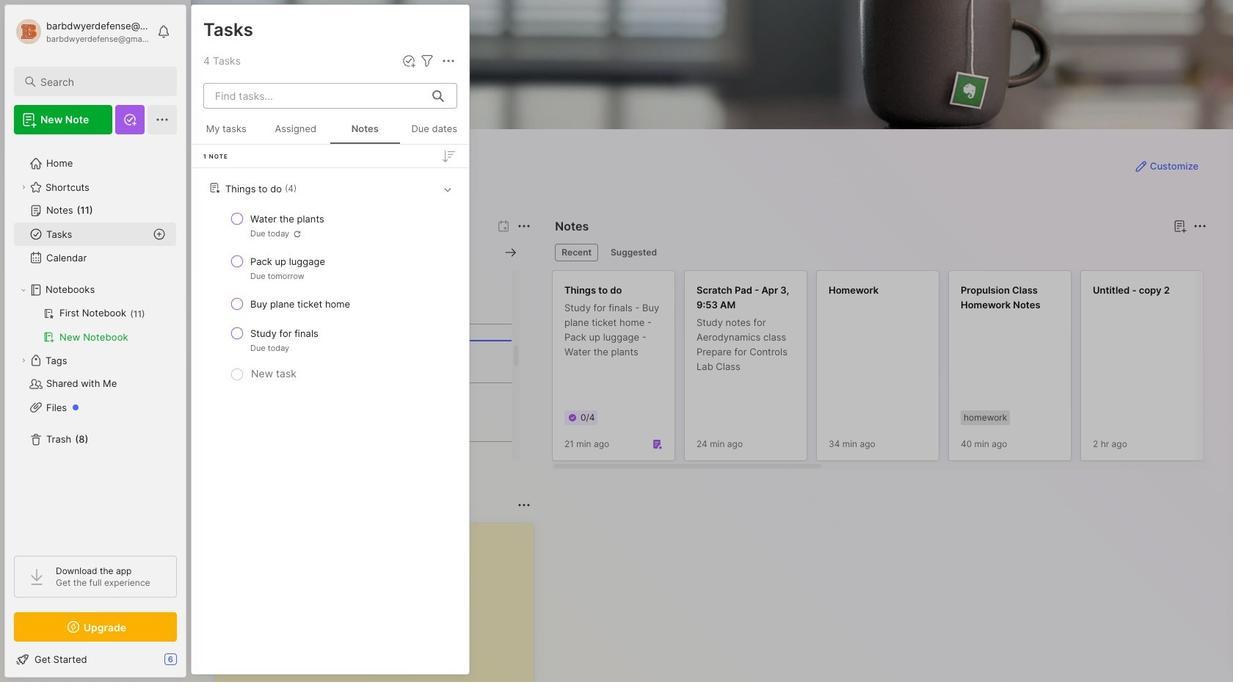 Task type: vqa. For each thing, say whether or not it's contained in the screenshot.
the leftmost tab
yes



Task type: describe. For each thing, give the bounding box(es) containing it.
4 row from the top
[[198, 320, 463, 360]]

more actions and view options image
[[440, 52, 458, 70]]

More actions and view options field
[[436, 52, 458, 70]]

Filter tasks field
[[419, 52, 436, 70]]

1 tab from the left
[[555, 244, 599, 261]]

1 horizontal spatial row group
[[553, 270, 1234, 470]]

pack up luggage 2 cell
[[250, 254, 325, 269]]

Search text field
[[40, 75, 164, 89]]

Help and Learning task checklist field
[[5, 648, 186, 671]]

Find tasks… text field
[[206, 84, 424, 108]]

Account field
[[14, 17, 150, 46]]

new task image
[[402, 54, 416, 68]]

1 row from the top
[[198, 206, 463, 245]]

Start writing… text field
[[227, 524, 533, 682]]

group inside tree
[[14, 302, 176, 349]]

expand notebooks image
[[19, 286, 28, 295]]



Task type: locate. For each thing, give the bounding box(es) containing it.
tab list
[[555, 244, 1205, 261]]

click to collapse image
[[185, 655, 196, 673]]

buy plane ticket home 3 cell
[[250, 297, 350, 311]]

Sort options field
[[440, 147, 458, 165]]

tree inside 'main' element
[[5, 143, 186, 543]]

1 horizontal spatial tab
[[605, 244, 664, 261]]

collapse qa-tasks_sections_bynote_0 image
[[441, 182, 455, 197]]

0 horizontal spatial tab
[[555, 244, 599, 261]]

0 horizontal spatial row group
[[192, 174, 469, 385]]

filter tasks image
[[419, 52, 436, 70]]

row up pack up luggage 2 cell
[[198, 206, 463, 245]]

none search field inside 'main' element
[[40, 73, 164, 90]]

group
[[14, 302, 176, 349]]

main element
[[0, 0, 191, 682]]

row
[[198, 206, 463, 245], [198, 248, 463, 288], [198, 291, 463, 317], [198, 320, 463, 360]]

study for finals 4 cell
[[250, 326, 319, 341]]

row down buy plane ticket home 3 "cell"
[[198, 320, 463, 360]]

2 row from the top
[[198, 248, 463, 288]]

tree
[[5, 143, 186, 543]]

2 tab from the left
[[605, 244, 664, 261]]

water the plants 1 cell
[[250, 212, 325, 226]]

row up buy plane ticket home 3 "cell"
[[198, 248, 463, 288]]

None search field
[[40, 73, 164, 90]]

row group
[[192, 174, 469, 385], [553, 270, 1234, 470]]

expand tags image
[[19, 356, 28, 365]]

3 row from the top
[[198, 291, 463, 317]]

row up study for finals 4 cell
[[198, 291, 463, 317]]

tab
[[555, 244, 599, 261], [605, 244, 664, 261]]



